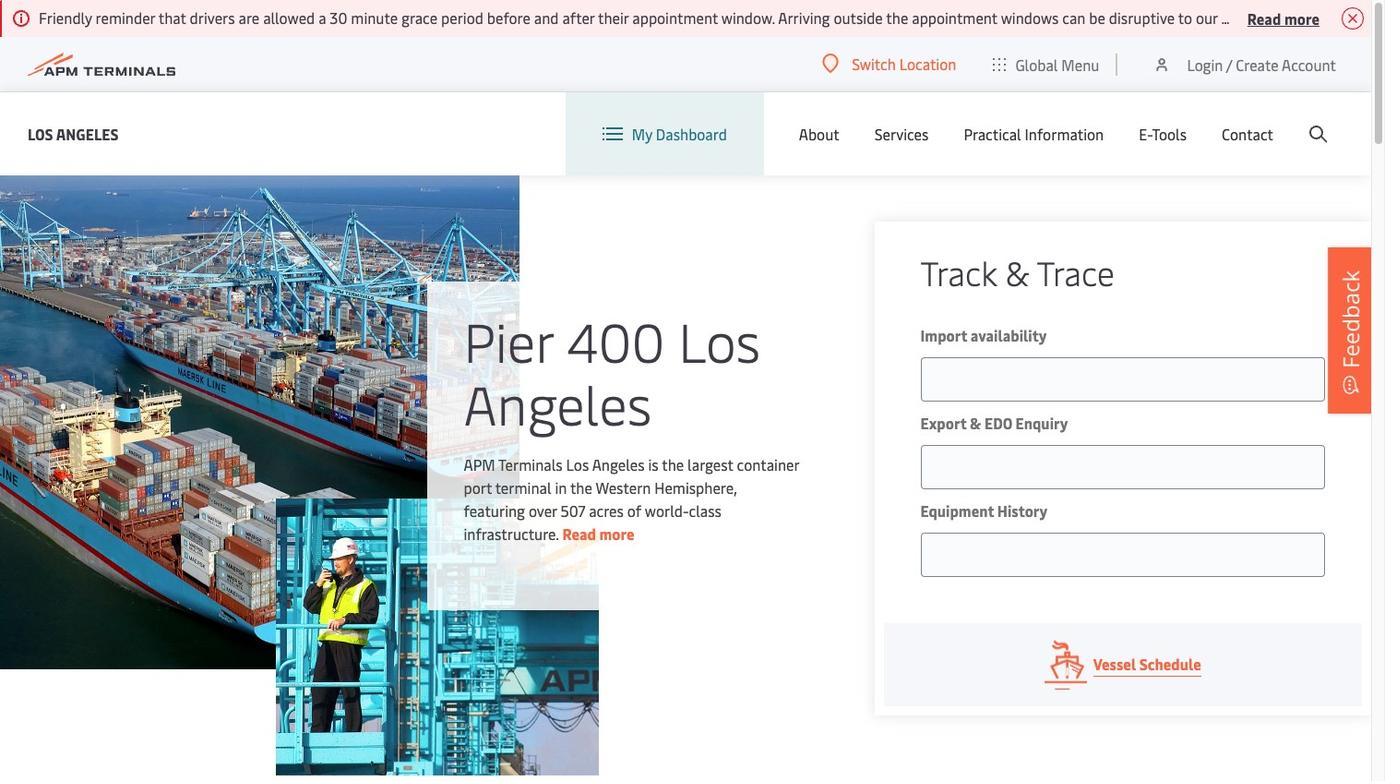 Task type: describe. For each thing, give the bounding box(es) containing it.
e-tools
[[1139, 124, 1187, 144]]

global
[[1016, 54, 1058, 74]]

e-tools button
[[1139, 92, 1187, 175]]

0 vertical spatial los
[[28, 123, 53, 144]]

vessel schedule
[[1094, 654, 1202, 674]]

read more button
[[1248, 6, 1320, 30]]

edo
[[985, 413, 1013, 433]]

0 horizontal spatial the
[[571, 477, 593, 497]]

switch location button
[[823, 54, 957, 74]]

import availability
[[921, 325, 1047, 345]]

los for pier 400 los angeles
[[679, 303, 761, 376]]

terminal
[[495, 477, 552, 497]]

e-
[[1139, 124, 1153, 144]]

information
[[1025, 124, 1104, 144]]

feedback button
[[1329, 247, 1375, 414]]

login
[[1188, 54, 1224, 74]]

class
[[689, 500, 722, 520]]

global menu
[[1016, 54, 1100, 74]]

read for "read more" link
[[563, 523, 596, 543]]

export & edo enquiry
[[921, 413, 1069, 433]]

400
[[567, 303, 665, 376]]

my
[[632, 124, 653, 144]]

hemisphere,
[[655, 477, 737, 497]]

in
[[555, 477, 567, 497]]

tools
[[1153, 124, 1187, 144]]

close alert image
[[1342, 7, 1365, 30]]

equipment history
[[921, 500, 1048, 521]]

vessel schedule link
[[884, 623, 1363, 706]]

angeles for pier
[[464, 366, 652, 439]]

more for "read more" link
[[600, 523, 635, 543]]

is
[[649, 454, 659, 474]]

read more link
[[563, 523, 635, 543]]

read for read more button
[[1248, 8, 1282, 28]]

my dashboard
[[632, 124, 727, 144]]

infrastructure.
[[464, 523, 559, 543]]

los for apm terminals los angeles is the largest container port terminal in the western hemisphere, featuring over 507 acres of world-class infrastructure.
[[566, 454, 589, 474]]

about button
[[799, 92, 840, 175]]

practical
[[964, 124, 1022, 144]]

los angeles
[[28, 123, 119, 144]]

menu
[[1062, 54, 1100, 74]]

services
[[875, 124, 929, 144]]

los angeles link
[[28, 122, 119, 145]]

create
[[1236, 54, 1279, 74]]

history
[[998, 500, 1048, 521]]

enquiry
[[1016, 413, 1069, 433]]

contact
[[1222, 124, 1274, 144]]

practical information button
[[964, 92, 1104, 175]]

0 vertical spatial angeles
[[56, 123, 119, 144]]

terminals
[[499, 454, 563, 474]]



Task type: vqa. For each thing, say whether or not it's contained in the screenshot.
news & media dropdown button
no



Task type: locate. For each thing, give the bounding box(es) containing it.
angeles inside pier 400 los angeles
[[464, 366, 652, 439]]

vessel
[[1094, 654, 1137, 674]]

0 horizontal spatial los
[[28, 123, 53, 144]]

la secondary image
[[276, 499, 599, 776]]

1 vertical spatial read more
[[563, 523, 635, 543]]

read more for read more button
[[1248, 8, 1320, 28]]

about
[[799, 124, 840, 144]]

more down 'acres'
[[600, 523, 635, 543]]

1 vertical spatial the
[[571, 477, 593, 497]]

acres
[[589, 500, 624, 520]]

0 vertical spatial &
[[1006, 249, 1030, 295]]

switch location
[[852, 54, 957, 74]]

1 horizontal spatial &
[[1006, 249, 1030, 295]]

read
[[1248, 8, 1282, 28], [563, 523, 596, 543]]

apm terminals los angeles is the largest container port terminal in the western hemisphere, featuring over 507 acres of world-class infrastructure.
[[464, 454, 800, 543]]

more up account
[[1285, 8, 1320, 28]]

featuring
[[464, 500, 525, 520]]

read more up login / create account
[[1248, 8, 1320, 28]]

los inside pier 400 los angeles
[[679, 303, 761, 376]]

1 vertical spatial more
[[600, 523, 635, 543]]

more inside button
[[1285, 8, 1320, 28]]

login / create account
[[1188, 54, 1337, 74]]

0 horizontal spatial read more
[[563, 523, 635, 543]]

more
[[1285, 8, 1320, 28], [600, 523, 635, 543]]

1 horizontal spatial read more
[[1248, 8, 1320, 28]]

read more down 'acres'
[[563, 523, 635, 543]]

track & trace
[[921, 249, 1115, 295]]

contact button
[[1222, 92, 1274, 175]]

1 vertical spatial los
[[679, 303, 761, 376]]

availability
[[971, 325, 1047, 345]]

& for trace
[[1006, 249, 1030, 295]]

0 vertical spatial read
[[1248, 8, 1282, 28]]

1 horizontal spatial the
[[662, 454, 684, 474]]

los inside apm terminals los angeles is the largest container port terminal in the western hemisphere, featuring over 507 acres of world-class infrastructure.
[[566, 454, 589, 474]]

the right in
[[571, 477, 593, 497]]

container
[[737, 454, 800, 474]]

angeles
[[56, 123, 119, 144], [464, 366, 652, 439], [592, 454, 645, 474]]

2 vertical spatial angeles
[[592, 454, 645, 474]]

los angeles pier 400 image
[[0, 175, 519, 669]]

read up login / create account
[[1248, 8, 1282, 28]]

0 horizontal spatial &
[[970, 413, 982, 433]]

world-
[[645, 500, 689, 520]]

western
[[596, 477, 651, 497]]

read more
[[1248, 8, 1320, 28], [563, 523, 635, 543]]

switch
[[852, 54, 896, 74]]

angeles for apm
[[592, 454, 645, 474]]

my dashboard button
[[603, 92, 727, 175]]

1 horizontal spatial read
[[1248, 8, 1282, 28]]

angeles inside apm terminals los angeles is the largest container port terminal in the western hemisphere, featuring over 507 acres of world-class infrastructure.
[[592, 454, 645, 474]]

0 vertical spatial the
[[662, 454, 684, 474]]

0 horizontal spatial read
[[563, 523, 596, 543]]

location
[[900, 54, 957, 74]]

schedule
[[1140, 654, 1202, 674]]

account
[[1282, 54, 1337, 74]]

of
[[628, 500, 642, 520]]

read inside read more button
[[1248, 8, 1282, 28]]

/
[[1227, 54, 1233, 74]]

track
[[921, 249, 998, 295]]

services button
[[875, 92, 929, 175]]

los
[[28, 123, 53, 144], [679, 303, 761, 376], [566, 454, 589, 474]]

the
[[662, 454, 684, 474], [571, 477, 593, 497]]

1 horizontal spatial los
[[566, 454, 589, 474]]

practical information
[[964, 124, 1104, 144]]

apm
[[464, 454, 495, 474]]

largest
[[688, 454, 734, 474]]

2 horizontal spatial los
[[679, 303, 761, 376]]

& left edo
[[970, 413, 982, 433]]

1 vertical spatial angeles
[[464, 366, 652, 439]]

&
[[1006, 249, 1030, 295], [970, 413, 982, 433]]

1 horizontal spatial more
[[1285, 8, 1320, 28]]

read more for "read more" link
[[563, 523, 635, 543]]

0 vertical spatial read more
[[1248, 8, 1320, 28]]

the right is
[[662, 454, 684, 474]]

port
[[464, 477, 492, 497]]

import
[[921, 325, 968, 345]]

2 vertical spatial los
[[566, 454, 589, 474]]

0 vertical spatial more
[[1285, 8, 1320, 28]]

dashboard
[[656, 124, 727, 144]]

over
[[529, 500, 557, 520]]

0 horizontal spatial more
[[600, 523, 635, 543]]

& left trace at the right
[[1006, 249, 1030, 295]]

pier 400 los angeles
[[464, 303, 761, 439]]

login / create account link
[[1154, 37, 1337, 91]]

read down 507 in the left bottom of the page
[[563, 523, 596, 543]]

1 vertical spatial read
[[563, 523, 596, 543]]

507
[[561, 500, 586, 520]]

trace
[[1037, 249, 1115, 295]]

pier
[[464, 303, 554, 376]]

export
[[921, 413, 967, 433]]

equipment
[[921, 500, 995, 521]]

feedback
[[1336, 270, 1366, 368]]

1 vertical spatial &
[[970, 413, 982, 433]]

& for edo
[[970, 413, 982, 433]]

global menu button
[[975, 36, 1118, 92]]

more for read more button
[[1285, 8, 1320, 28]]



